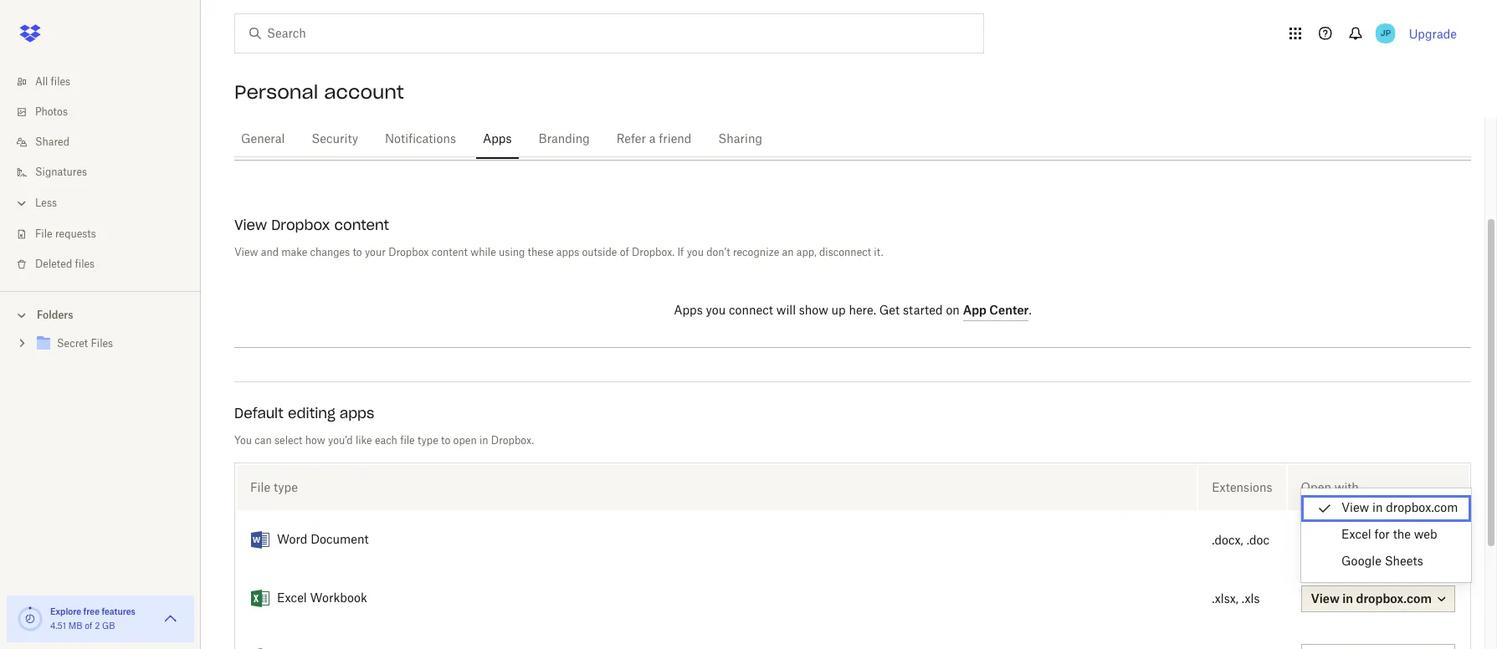 Task type: locate. For each thing, give the bounding box(es) containing it.
1 vertical spatial dropbox.com
[[1357, 592, 1432, 606]]

0 vertical spatial template stateless image
[[250, 531, 270, 551]]

1 will from the top
[[777, 118, 796, 130]]

will inside apps you connect will show up here. get started on app center .
[[777, 306, 796, 317]]

view right the .xls
[[1311, 592, 1340, 606]]

you up sharing
[[706, 118, 726, 130]]

1 vertical spatial excel
[[277, 594, 307, 605]]

1 vertical spatial content
[[432, 248, 468, 258]]

file for file type
[[250, 481, 270, 495]]

up for apps you connect will show up here. get started on
[[832, 118, 846, 130]]

1 horizontal spatial of
[[620, 248, 629, 258]]

1 up from the top
[[832, 118, 846, 130]]

started
[[903, 118, 943, 130], [903, 306, 943, 317]]

folders button
[[0, 302, 201, 327]]

workbook
[[310, 594, 367, 605]]

word
[[277, 535, 308, 547]]

up
[[832, 118, 846, 130], [832, 306, 846, 317]]

1 vertical spatial will
[[777, 306, 796, 317]]

0 vertical spatial view in dropbox.com
[[1342, 503, 1459, 515]]

apps inside apps you connect will show up here. get started on app center .
[[674, 306, 703, 317]]

select
[[275, 436, 303, 446]]

excel
[[1342, 530, 1372, 542], [277, 594, 307, 605]]

.
[[1029, 306, 1032, 317]]

upgrade
[[1410, 26, 1457, 41]]

apps you connect will show up here. get started on
[[674, 118, 963, 130]]

to
[[353, 248, 362, 258], [441, 436, 451, 446]]

your
[[365, 248, 386, 258]]

0 horizontal spatial of
[[85, 623, 92, 631]]

1 vertical spatial started
[[903, 306, 943, 317]]

1 vertical spatial apps
[[340, 405, 374, 422]]

dropbox.com up web
[[1387, 503, 1459, 515]]

view in dropbox.com radio item
[[1302, 496, 1472, 522]]

template stateless image
[[250, 531, 270, 551], [250, 589, 270, 609]]

app,
[[797, 248, 817, 258]]

content up your
[[334, 217, 389, 234]]

1 started from the top
[[903, 118, 943, 130]]

0 vertical spatial files
[[51, 77, 70, 87]]

2 show from the top
[[799, 306, 829, 317]]

0 vertical spatial started
[[903, 118, 943, 130]]

1 horizontal spatial type
[[418, 436, 439, 446]]

1 vertical spatial apps
[[483, 134, 512, 146]]

here. for apps you connect will show up here. get started on
[[849, 118, 876, 130]]

0 horizontal spatial files
[[51, 77, 70, 87]]

connect for apps you connect will show up here. get started on app center .
[[729, 306, 773, 317]]

1 vertical spatial view in dropbox.com
[[1311, 592, 1432, 606]]

1 vertical spatial show
[[799, 306, 829, 317]]

signatures
[[35, 167, 87, 177]]

2 started from the top
[[903, 306, 943, 317]]

get inside apps you connect will show up here. get started on app center .
[[880, 306, 900, 317]]

2 horizontal spatial in
[[1373, 503, 1383, 515]]

0 horizontal spatial apps
[[340, 405, 374, 422]]

excel left for
[[1342, 530, 1372, 542]]

general
[[241, 134, 285, 146]]

with
[[1335, 481, 1359, 495]]

you down don't
[[706, 306, 726, 317]]

view
[[234, 217, 267, 234], [234, 248, 258, 258], [1342, 503, 1370, 515], [1311, 592, 1340, 606]]

apps down if
[[674, 306, 703, 317]]

type down select
[[274, 481, 298, 495]]

content left while
[[432, 248, 468, 258]]

2 vertical spatial you
[[706, 306, 726, 317]]

1 vertical spatial template stateless image
[[250, 589, 270, 609]]

will
[[777, 118, 796, 130], [777, 306, 796, 317]]

shared
[[35, 137, 69, 147]]

apps up friend
[[674, 118, 703, 130]]

files for deleted files
[[75, 260, 95, 270]]

the
[[1394, 530, 1411, 542]]

in right open
[[480, 436, 489, 446]]

view in dropbox.com up the
[[1342, 503, 1459, 515]]

0 vertical spatial dropbox.com
[[1387, 503, 1459, 515]]

sharing tab
[[712, 120, 769, 160]]

extensions
[[1212, 481, 1273, 495]]

1 vertical spatial on
[[946, 306, 960, 317]]

apps you connect will show up here. get started on app center .
[[674, 303, 1032, 317]]

you right if
[[687, 248, 704, 258]]

will for apps you connect will show up here. get started on
[[777, 118, 796, 130]]

apps left branding
[[483, 134, 512, 146]]

changes
[[310, 248, 350, 258]]

account
[[324, 80, 404, 104]]

0 vertical spatial content
[[334, 217, 389, 234]]

of left 2
[[85, 623, 92, 631]]

tab list
[[234, 117, 1472, 160]]

1 horizontal spatial apps
[[557, 248, 579, 258]]

file down less
[[35, 229, 52, 239]]

files right 'deleted'
[[75, 260, 95, 270]]

apps for apps you connect will show up here. get started on app center .
[[674, 306, 703, 317]]

files
[[51, 77, 70, 87], [75, 260, 95, 270]]

content
[[334, 217, 389, 234], [432, 248, 468, 258]]

view down with
[[1342, 503, 1370, 515]]

to left open
[[441, 436, 451, 446]]

0 vertical spatial dropbox.
[[632, 248, 675, 258]]

dropbox. left if
[[632, 248, 675, 258]]

1 template stateless image from the top
[[250, 531, 270, 551]]

files inside 'link'
[[75, 260, 95, 270]]

apps right these
[[557, 248, 579, 258]]

0 vertical spatial up
[[832, 118, 846, 130]]

show
[[799, 118, 829, 130], [799, 306, 829, 317]]

these
[[528, 248, 554, 258]]

1 connect from the top
[[729, 118, 773, 130]]

file for file requests
[[35, 229, 52, 239]]

view dropbox content
[[234, 217, 389, 234]]

0 vertical spatial show
[[799, 118, 829, 130]]

1 vertical spatial files
[[75, 260, 95, 270]]

type right file
[[418, 436, 439, 446]]

file
[[35, 229, 52, 239], [250, 481, 270, 495]]

0 vertical spatial connect
[[729, 118, 773, 130]]

on for apps you connect will show up here. get started on app center .
[[946, 306, 960, 317]]

.docx, .doc
[[1212, 535, 1270, 547]]

0 horizontal spatial excel
[[277, 594, 307, 605]]

connect
[[729, 118, 773, 130], [729, 306, 773, 317]]

0 vertical spatial file
[[35, 229, 52, 239]]

here.
[[849, 118, 876, 130], [849, 306, 876, 317]]

here. inside apps you connect will show up here. get started on app center .
[[849, 306, 876, 317]]

sharing
[[719, 134, 763, 146]]

connect inside apps you connect will show up here. get started on app center .
[[729, 306, 773, 317]]

file down 'can'
[[250, 481, 270, 495]]

1 here. from the top
[[849, 118, 876, 130]]

default editing apps
[[234, 405, 374, 422]]

list
[[0, 57, 201, 291]]

files for all files
[[51, 77, 70, 87]]

1 get from the top
[[880, 118, 900, 130]]

1 vertical spatial dropbox
[[389, 248, 429, 258]]

all
[[35, 77, 48, 87]]

0 vertical spatial excel
[[1342, 530, 1372, 542]]

0 vertical spatial get
[[880, 118, 900, 130]]

for
[[1375, 530, 1390, 542]]

1 on from the top
[[946, 118, 960, 130]]

upgrade link
[[1410, 26, 1457, 41]]

dropbox up make on the top left of page
[[271, 217, 330, 234]]

recognize
[[733, 248, 780, 258]]

2 here. from the top
[[849, 306, 876, 317]]

1 horizontal spatial file
[[250, 481, 270, 495]]

0 vertical spatial will
[[777, 118, 796, 130]]

connect down recognize
[[729, 306, 773, 317]]

apps inside tab
[[483, 134, 512, 146]]

0 vertical spatial here.
[[849, 118, 876, 130]]

1 vertical spatial dropbox.
[[491, 436, 534, 446]]

0 vertical spatial type
[[418, 436, 439, 446]]

1 vertical spatial of
[[85, 623, 92, 631]]

get
[[880, 118, 900, 130], [880, 306, 900, 317]]

document
[[311, 535, 369, 547]]

show inside apps you connect will show up here. get started on app center .
[[799, 306, 829, 317]]

to left your
[[353, 248, 362, 258]]

you'd
[[328, 436, 353, 446]]

0 vertical spatial on
[[946, 118, 960, 130]]

show right sharing tab at the top
[[799, 118, 829, 130]]

open with
[[1301, 481, 1359, 495]]

started for apps you connect will show up here. get started on
[[903, 118, 943, 130]]

started inside apps you connect will show up here. get started on app center .
[[903, 306, 943, 317]]

up inside apps you connect will show up here. get started on app center .
[[832, 306, 846, 317]]

0 vertical spatial you
[[706, 118, 726, 130]]

file inside list
[[35, 229, 52, 239]]

2 will from the top
[[777, 306, 796, 317]]

0 vertical spatial apps
[[674, 118, 703, 130]]

of right the outside
[[620, 248, 629, 258]]

1 vertical spatial here.
[[849, 306, 876, 317]]

2 vertical spatial apps
[[674, 306, 703, 317]]

signatures link
[[13, 157, 201, 188]]

dropbox. right open
[[491, 436, 534, 446]]

1 vertical spatial file
[[250, 481, 270, 495]]

0 horizontal spatial file
[[35, 229, 52, 239]]

.doc
[[1247, 535, 1270, 547]]

apps tab
[[476, 120, 519, 160]]

excel left workbook
[[277, 594, 307, 605]]

template stateless image for excel workbook
[[250, 589, 270, 609]]

0 horizontal spatial type
[[274, 481, 298, 495]]

requests
[[55, 229, 96, 239]]

of
[[620, 248, 629, 258], [85, 623, 92, 631]]

in down google
[[1343, 592, 1354, 606]]

2 connect from the top
[[729, 306, 773, 317]]

connect up sharing
[[729, 118, 773, 130]]

1 horizontal spatial to
[[441, 436, 451, 446]]

2 vertical spatial in
[[1343, 592, 1354, 606]]

get for apps you connect will show up here. get started on
[[880, 118, 900, 130]]

1 horizontal spatial content
[[432, 248, 468, 258]]

it.
[[874, 248, 884, 258]]

files right all
[[51, 77, 70, 87]]

show down app,
[[799, 306, 829, 317]]

1 horizontal spatial in
[[1343, 592, 1354, 606]]

dropbox.com
[[1387, 503, 1459, 515], [1357, 592, 1432, 606]]

will down an
[[777, 306, 796, 317]]

in up for
[[1373, 503, 1383, 515]]

template stateless image up template stateless image
[[250, 589, 270, 609]]

view in dropbox.com down google
[[1311, 592, 1432, 606]]

dropbox.com down sheets
[[1357, 592, 1432, 606]]

1 show from the top
[[799, 118, 829, 130]]

0 horizontal spatial to
[[353, 248, 362, 258]]

1 vertical spatial connect
[[729, 306, 773, 317]]

refer a friend
[[617, 134, 692, 146]]

2 up from the top
[[832, 306, 846, 317]]

in
[[480, 436, 489, 446], [1373, 503, 1383, 515], [1343, 592, 1354, 606]]

connect for apps you connect will show up here. get started on
[[729, 118, 773, 130]]

you
[[234, 436, 252, 446]]

template stateless image left word
[[250, 531, 270, 551]]

view in dropbox.com
[[1342, 503, 1459, 515], [1311, 592, 1432, 606]]

apps
[[674, 118, 703, 130], [483, 134, 512, 146], [674, 306, 703, 317]]

1 horizontal spatial excel
[[1342, 530, 1372, 542]]

0 vertical spatial in
[[480, 436, 489, 446]]

0 horizontal spatial dropbox
[[271, 217, 330, 234]]

1 vertical spatial get
[[880, 306, 900, 317]]

editing
[[288, 405, 335, 422]]

on inside apps you connect will show up here. get started on app center .
[[946, 306, 960, 317]]

0 vertical spatial dropbox
[[271, 217, 330, 234]]

0 horizontal spatial content
[[334, 217, 389, 234]]

dropbox.com inside view in dropbox.com radio item
[[1387, 503, 1459, 515]]

get for apps you connect will show up here. get started on app center .
[[880, 306, 900, 317]]

view inside radio item
[[1342, 503, 1370, 515]]

dropbox right your
[[389, 248, 429, 258]]

2 on from the top
[[946, 306, 960, 317]]

2 template stateless image from the top
[[250, 589, 270, 609]]

you inside apps you connect will show up here. get started on app center .
[[706, 306, 726, 317]]

view in dropbox.com inside radio item
[[1342, 503, 1459, 515]]

view up and
[[234, 217, 267, 234]]

excel for excel workbook
[[277, 594, 307, 605]]

dropbox.
[[632, 248, 675, 258], [491, 436, 534, 446]]

on
[[946, 118, 960, 130], [946, 306, 960, 317]]

branding
[[539, 134, 590, 146]]

dropbox
[[271, 217, 330, 234], [389, 248, 429, 258]]

0 vertical spatial of
[[620, 248, 629, 258]]

using
[[499, 248, 525, 258]]

free
[[83, 607, 100, 617]]

security tab
[[305, 120, 365, 160]]

1 vertical spatial in
[[1373, 503, 1383, 515]]

notifications tab
[[378, 120, 463, 160]]

1 vertical spatial up
[[832, 306, 846, 317]]

1 horizontal spatial files
[[75, 260, 95, 270]]

here. for apps you connect will show up here. get started on app center .
[[849, 306, 876, 317]]

template stateless image
[[250, 648, 270, 650]]

apps up like at the left bottom of page
[[340, 405, 374, 422]]

2 get from the top
[[880, 306, 900, 317]]

will right sharing tab at the top
[[777, 118, 796, 130]]



Task type: vqa. For each thing, say whether or not it's contained in the screenshot.
Select
yes



Task type: describe. For each thing, give the bounding box(es) containing it.
photos link
[[13, 97, 201, 127]]

all files link
[[13, 67, 201, 97]]

show for apps you connect will show up here. get started on
[[799, 118, 829, 130]]

.xlsx, .xls
[[1212, 594, 1260, 606]]

0 horizontal spatial in
[[480, 436, 489, 446]]

view in dropbox.com button
[[1301, 586, 1456, 613]]

1 vertical spatial to
[[441, 436, 451, 446]]

make
[[282, 248, 307, 258]]

tab list containing general
[[234, 117, 1472, 160]]

like
[[356, 436, 372, 446]]

file
[[400, 436, 415, 446]]

.xls
[[1242, 594, 1260, 606]]

explore free features 4.51 mb of 2 gb
[[50, 607, 136, 631]]

dropbox.com inside view in dropbox.com dropdown button
[[1357, 592, 1432, 606]]

4.51
[[50, 623, 66, 631]]

photos
[[35, 107, 68, 117]]

app center link
[[963, 303, 1029, 321]]

file requests link
[[13, 219, 201, 249]]

features
[[102, 607, 136, 617]]

each
[[375, 436, 398, 446]]

2
[[95, 623, 100, 631]]

0 vertical spatial apps
[[557, 248, 579, 258]]

all files
[[35, 77, 70, 87]]

app
[[963, 303, 987, 317]]

dropbox image
[[13, 17, 47, 50]]

1 vertical spatial type
[[274, 481, 298, 495]]

of inside explore free features 4.51 mb of 2 gb
[[85, 623, 92, 631]]

1 horizontal spatial dropbox.
[[632, 248, 675, 258]]

view and make changes to your dropbox content while using these apps outside of dropbox. if you don't recognize an app, disconnect it.
[[234, 248, 884, 258]]

.xlsx,
[[1212, 594, 1239, 606]]

deleted files link
[[13, 249, 201, 280]]

excel for the web
[[1342, 530, 1438, 542]]

you for apps you connect will show up here. get started on
[[706, 118, 726, 130]]

don't
[[707, 248, 731, 258]]

0 vertical spatial to
[[353, 248, 362, 258]]

excel for excel for the web
[[1342, 530, 1372, 542]]

and
[[261, 248, 279, 258]]

view in dropbox.com inside dropdown button
[[1311, 592, 1432, 606]]

default
[[234, 405, 284, 422]]

view left and
[[234, 248, 258, 258]]

google
[[1342, 557, 1382, 568]]

word document
[[277, 535, 369, 547]]

in inside dropdown button
[[1343, 592, 1354, 606]]

while
[[471, 248, 496, 258]]

show for apps you connect will show up here. get started on app center .
[[799, 306, 829, 317]]

0 horizontal spatial dropbox.
[[491, 436, 534, 446]]

branding tab
[[532, 120, 597, 160]]

general tab
[[234, 120, 292, 160]]

explore
[[50, 607, 81, 617]]

list containing all files
[[0, 57, 201, 291]]

how
[[305, 436, 325, 446]]

you for apps you connect will show up here. get started on app center .
[[706, 306, 726, 317]]

security
[[312, 134, 358, 146]]

in inside radio item
[[1373, 503, 1383, 515]]

friend
[[659, 134, 692, 146]]

file type
[[250, 481, 298, 495]]

sheets
[[1385, 557, 1424, 568]]

center
[[990, 303, 1029, 317]]

disconnect
[[820, 248, 872, 258]]

will for apps you connect will show up here. get started on app center .
[[777, 306, 796, 317]]

excel workbook
[[277, 594, 367, 605]]

open
[[453, 436, 477, 446]]

apps for apps
[[483, 134, 512, 146]]

personal
[[234, 80, 318, 104]]

folders
[[37, 309, 73, 321]]

1 vertical spatial you
[[687, 248, 704, 258]]

quota usage element
[[17, 606, 44, 633]]

shared link
[[13, 127, 201, 157]]

deleted
[[35, 260, 72, 270]]

outside
[[582, 248, 617, 258]]

file requests
[[35, 229, 96, 239]]

mb
[[68, 623, 82, 631]]

google sheets
[[1342, 557, 1424, 568]]

template stateless image for word document
[[250, 531, 270, 551]]

.docx,
[[1212, 535, 1244, 547]]

apps for apps you connect will show up here. get started on
[[674, 118, 703, 130]]

an
[[782, 248, 794, 258]]

you can select how you'd like each file type to open in dropbox.
[[234, 436, 534, 446]]

deleted files
[[35, 260, 95, 270]]

refer a friend tab
[[610, 120, 698, 160]]

notifications
[[385, 134, 456, 146]]

if
[[678, 248, 684, 258]]

gb
[[102, 623, 115, 631]]

view inside dropdown button
[[1311, 592, 1340, 606]]

personal account
[[234, 80, 404, 104]]

1 horizontal spatial dropbox
[[389, 248, 429, 258]]

a
[[649, 134, 656, 146]]

open
[[1301, 481, 1332, 495]]

can
[[255, 436, 272, 446]]

less
[[35, 198, 57, 208]]

web
[[1415, 530, 1438, 542]]

up for apps you connect will show up here. get started on app center .
[[832, 306, 846, 317]]

on for apps you connect will show up here. get started on
[[946, 118, 960, 130]]

started for apps you connect will show up here. get started on app center .
[[903, 306, 943, 317]]

less image
[[13, 195, 30, 212]]

refer
[[617, 134, 646, 146]]



